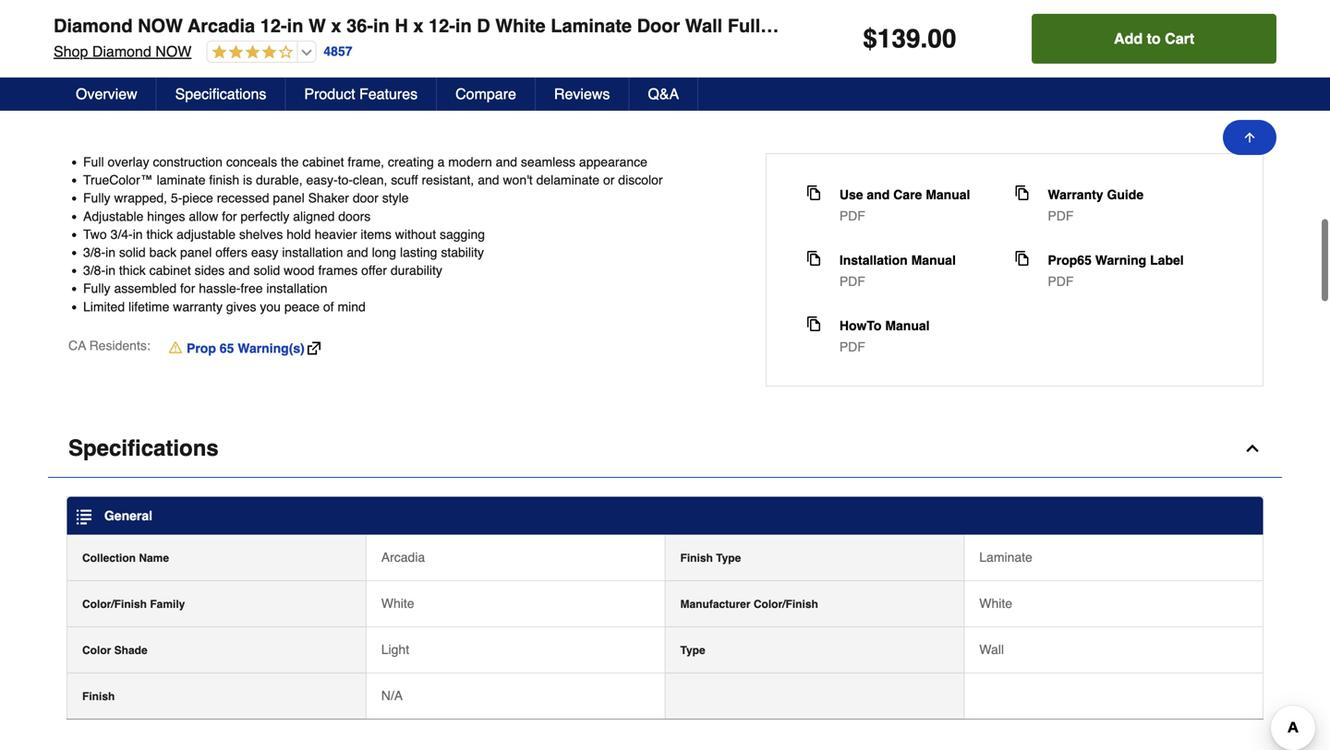 Task type: locate. For each thing, give the bounding box(es) containing it.
0 horizontal spatial truecolor™
[[83, 173, 153, 188]]

or left discolor.
[[194, 98, 205, 113]]

compare
[[456, 85, 516, 103]]

diamond up shop
[[54, 15, 133, 36]]

long
[[372, 245, 396, 260]]

diamond®
[[848, 76, 909, 91]]

pdf down prop65
[[1048, 274, 1074, 289]]

2 vertical spatial manual
[[885, 319, 930, 333]]

installation down wood
[[266, 281, 328, 296]]

pdf for warranty guide pdf
[[1048, 209, 1074, 224]]

scuff down cart
[[1168, 76, 1195, 91]]

finish left make
[[371, 76, 401, 91]]

1 horizontal spatial delaminate
[[536, 173, 600, 188]]

1 horizontal spatial finish
[[680, 552, 713, 565]]

type down manufacturer
[[680, 645, 705, 658]]

guide
[[1107, 188, 1144, 202]]

easy- up aligned
[[306, 173, 338, 188]]

0 horizontal spatial cabinet
[[149, 263, 191, 278]]

1 vertical spatial document image
[[1015, 251, 1029, 266]]

12-
[[260, 15, 287, 36], [429, 15, 455, 36]]

0 horizontal spatial white
[[381, 597, 414, 612]]

shop
[[54, 43, 88, 60]]

laminate
[[551, 15, 632, 36], [979, 551, 1033, 565]]

3/8-
[[83, 245, 105, 260], [83, 263, 105, 278]]

0 vertical spatial type
[[716, 552, 741, 565]]

warranty
[[1048, 188, 1103, 202]]

1 horizontal spatial won't
[[503, 173, 533, 188]]

in down adjustable
[[133, 227, 143, 242]]

1 horizontal spatial thick
[[146, 227, 173, 242]]

0 horizontal spatial type
[[680, 645, 705, 658]]

0 vertical spatial diamond
[[54, 15, 133, 36]]

2 door from the left
[[1171, 15, 1214, 36]]

document image left the installation
[[806, 251, 821, 266]]

for down recessed
[[222, 209, 237, 224]]

pdf inside installation manual pdf
[[840, 274, 865, 289]]

finish
[[680, 552, 713, 565], [82, 691, 115, 704]]

cabinet down back
[[149, 263, 191, 278]]

modern
[[448, 155, 492, 170]]

manual for installation manual pdf
[[911, 253, 956, 268]]

cabinet right the the
[[302, 155, 344, 170]]

without
[[395, 227, 436, 242]]

0 vertical spatial scuff
[[1168, 76, 1195, 91]]

0 horizontal spatial shaker
[[308, 191, 349, 206]]

in left h
[[373, 15, 390, 36]]

0 horizontal spatial panel
[[180, 245, 212, 260]]

document image for howto
[[806, 317, 821, 332]]

make
[[405, 76, 436, 91]]

1 vertical spatial fully
[[83, 191, 110, 206]]

12- right h
[[429, 15, 455, 36]]

0 horizontal spatial color/finish
[[82, 599, 147, 612]]

door up that
[[637, 15, 680, 36]]

1 vertical spatial shaker
[[308, 191, 349, 206]]

1 vertical spatial won't
[[503, 173, 533, 188]]

to- up the door
[[338, 173, 353, 188]]

12- up 4 stars image
[[260, 15, 287, 36]]

0 vertical spatial finish
[[680, 552, 713, 565]]

won't
[[94, 98, 123, 113], [503, 173, 533, 188]]

0 horizontal spatial is
[[243, 173, 252, 188]]

finish up manufacturer
[[680, 552, 713, 565]]

limited
[[83, 300, 125, 314]]

0 vertical spatial document image
[[806, 186, 821, 200]]

2 document image from the top
[[806, 251, 821, 266]]

0 vertical spatial easy-
[[1083, 76, 1115, 91]]

document image left use
[[806, 186, 821, 200]]

durable, down the the
[[256, 173, 303, 188]]

document image
[[1015, 186, 1029, 200], [1015, 251, 1029, 266], [806, 317, 821, 332]]

color shade
[[82, 645, 147, 658]]

prop65 warning label link
[[1048, 251, 1184, 270]]

that
[[664, 76, 685, 91]]

finish for finish type
[[680, 552, 713, 565]]

0 vertical spatial to-
[[1115, 76, 1130, 91]]

65
[[220, 341, 234, 356]]

or
[[194, 98, 205, 113], [603, 173, 615, 188]]

in up limited
[[105, 263, 115, 278]]

1 vertical spatial resistant,
[[422, 173, 474, 188]]

add
[[1114, 30, 1143, 47]]

finish for finish
[[82, 691, 115, 704]]

and left on
[[743, 76, 764, 91]]

1 horizontal spatial wall
[[979, 643, 1004, 658]]

for
[[589, 76, 605, 91], [222, 209, 237, 224], [180, 281, 195, 296]]

x right h
[[413, 15, 423, 36]]

for inside streamlined styling and a durable white truecolor™ finish make arcadia a timeless choice for a kitchen that is simple and on trend. the diamond® truecolor™ finish is durable, easy-to-clean, scuff resistant, and won't delaminate or discolor.
[[589, 76, 605, 91]]

0 horizontal spatial clean,
[[353, 173, 387, 188]]

0 vertical spatial overview
[[68, 11, 167, 37]]

2 3/8- from the top
[[83, 263, 105, 278]]

specifications
[[175, 85, 266, 103], [68, 436, 219, 461]]

0 vertical spatial document image
[[1015, 186, 1029, 200]]

0 vertical spatial specifications
[[175, 85, 266, 103]]

name
[[139, 552, 169, 565]]

type
[[716, 552, 741, 565], [680, 645, 705, 658]]

clean, inside full overlay construction conceals the cabinet frame, creating a modern and seamless appearance truecolor™ laminate finish is durable, easy-to-clean, scuff resistant, and won't delaminate or discolor fully wrapped, 5-piece recessed panel shaker door style adjustable hinges allow for perfectly aligned doors two 3/4-in thick adjustable shelves hold heavier items without sagging 3/8-in solid back panel offers easy installation and long lasting stability 3/8-in thick cabinet sides and solid wood frames offer durability fully assembled for hassle-free installation limited lifetime warranty gives you peace of mind
[[353, 173, 387, 188]]

1 horizontal spatial arcadia
[[381, 551, 425, 565]]

0 horizontal spatial for
[[180, 281, 195, 296]]

overview button down shop diamond now
[[57, 78, 157, 111]]

won't down streamlined
[[94, 98, 123, 113]]

prop65
[[1048, 253, 1092, 268]]

0 vertical spatial specifications button
[[157, 78, 286, 111]]

and right modern
[[496, 155, 517, 170]]

0 horizontal spatial resistant,
[[422, 173, 474, 188]]

1 vertical spatial wall
[[979, 643, 1004, 658]]

discolor.
[[209, 98, 256, 113]]

$ 139 . 00
[[863, 24, 956, 54]]

full overlay construction conceals the cabinet frame, creating a modern and seamless appearance truecolor™ laminate finish is durable, easy-to-clean, scuff resistant, and won't delaminate or discolor fully wrapped, 5-piece recessed panel shaker door style adjustable hinges allow for perfectly aligned doors two 3/4-in thick adjustable shelves hold heavier items without sagging 3/8-in solid back panel offers easy installation and long lasting stability 3/8-in thick cabinet sides and solid wood frames offer durability fully assembled for hassle-free installation limited lifetime warranty gives you peace of mind
[[83, 155, 663, 314]]

color/finish right manufacturer
[[754, 599, 818, 612]]

installation up wood
[[282, 245, 343, 260]]

for up warranty
[[180, 281, 195, 296]]

fully up on
[[728, 15, 771, 36]]

finish down (recessed
[[986, 76, 1016, 91]]

delaminate down styling
[[127, 98, 190, 113]]

arcadia inside streamlined styling and a durable white truecolor™ finish make arcadia a timeless choice for a kitchen that is simple and on trend. the diamond® truecolor™ finish is durable, easy-to-clean, scuff resistant, and won't delaminate or discolor.
[[440, 76, 483, 91]]

scuff inside full overlay construction conceals the cabinet frame, creating a modern and seamless appearance truecolor™ laminate finish is durable, easy-to-clean, scuff resistant, and won't delaminate or discolor fully wrapped, 5-piece recessed panel shaker door style adjustable hinges allow for perfectly aligned doors two 3/4-in thick adjustable shelves hold heavier items without sagging 3/8-in solid back panel offers easy installation and long lasting stability 3/8-in thick cabinet sides and solid wood frames offer durability fully assembled for hassle-free installation limited lifetime warranty gives you peace of mind
[[391, 173, 418, 188]]

specifications for 'specifications' button to the bottom
[[68, 436, 219, 461]]

styling
[[141, 76, 178, 91]]

document image left howto
[[806, 317, 821, 332]]

0 vertical spatial thick
[[146, 227, 173, 242]]

durable, down panel
[[1033, 76, 1080, 91]]

sagging
[[440, 227, 485, 242]]

1 vertical spatial or
[[603, 173, 615, 188]]

1 horizontal spatial x
[[413, 15, 423, 36]]

0 horizontal spatial solid
[[119, 245, 146, 260]]

or down appearance
[[603, 173, 615, 188]]

now up styling
[[155, 43, 192, 60]]

1 document image from the top
[[806, 186, 821, 200]]

x
[[331, 15, 341, 36], [413, 15, 423, 36]]

overview button up that
[[48, 0, 1282, 54]]

0 horizontal spatial laminate
[[551, 15, 632, 36]]

durable, inside streamlined styling and a durable white truecolor™ finish make arcadia a timeless choice for a kitchen that is simple and on trend. the diamond® truecolor™ finish is durable, easy-to-clean, scuff resistant, and won't delaminate or discolor.
[[1033, 76, 1080, 91]]

diamond up streamlined
[[92, 43, 151, 60]]

color
[[82, 645, 111, 658]]

1 horizontal spatial shaker
[[1104, 15, 1165, 36]]

2 x from the left
[[413, 15, 423, 36]]

1 vertical spatial overview button
[[57, 78, 157, 111]]

1 vertical spatial easy-
[[306, 173, 338, 188]]

overview
[[68, 11, 167, 37], [76, 85, 137, 103]]

pdf down use
[[840, 209, 865, 224]]

1 horizontal spatial for
[[222, 209, 237, 224]]

easy
[[251, 245, 278, 260]]

door right to
[[1171, 15, 1214, 36]]

warranty guide link
[[1048, 186, 1144, 204]]

0 vertical spatial for
[[589, 76, 605, 91]]

0 vertical spatial 3/8-
[[83, 245, 105, 260]]

panel up perfectly
[[273, 191, 305, 206]]

1 vertical spatial overview
[[76, 85, 137, 103]]

won't inside full overlay construction conceals the cabinet frame, creating a modern and seamless appearance truecolor™ laminate finish is durable, easy-to-clean, scuff resistant, and won't delaminate or discolor fully wrapped, 5-piece recessed panel shaker door style adjustable hinges allow for perfectly aligned doors two 3/4-in thick adjustable shelves hold heavier items without sagging 3/8-in solid back panel offers easy installation and long lasting stability 3/8-in thick cabinet sides and solid wood frames offer durability fully assembled for hassle-free installation limited lifetime warranty gives you peace of mind
[[503, 173, 533, 188]]

and right styling
[[181, 76, 203, 91]]

truecolor™ down 4857
[[298, 76, 367, 91]]

2 color/finish from the left
[[754, 599, 818, 612]]

3/4-
[[110, 227, 133, 242]]

1 horizontal spatial to-
[[1115, 76, 1130, 91]]

resistant, up 'arrow up' icon
[[1199, 76, 1251, 91]]

easy- down add
[[1083, 76, 1115, 91]]

arrow up image
[[1242, 130, 1257, 145]]

easy- inside full overlay construction conceals the cabinet frame, creating a modern and seamless appearance truecolor™ laminate finish is durable, easy-to-clean, scuff resistant, and won't delaminate or discolor fully wrapped, 5-piece recessed panel shaker door style adjustable hinges allow for perfectly aligned doors two 3/4-in thick adjustable shelves hold heavier items without sagging 3/8-in solid back panel offers easy installation and long lasting stability 3/8-in thick cabinet sides and solid wood frames offer durability fully assembled for hassle-free installation limited lifetime warranty gives you peace of mind
[[306, 173, 338, 188]]

pdf down the installation
[[840, 274, 865, 289]]

0 vertical spatial installation
[[282, 245, 343, 260]]

1 horizontal spatial cabinet
[[302, 155, 344, 170]]

document image
[[806, 186, 821, 200], [806, 251, 821, 266]]

2 horizontal spatial for
[[589, 76, 605, 91]]

resistant,
[[1199, 76, 1251, 91], [422, 173, 474, 188]]

won't inside streamlined styling and a durable white truecolor™ finish make arcadia a timeless choice for a kitchen that is simple and on trend. the diamond® truecolor™ finish is durable, easy-to-clean, scuff resistant, and won't delaminate or discolor.
[[94, 98, 123, 113]]

easy- inside streamlined styling and a durable white truecolor™ finish make arcadia a timeless choice for a kitchen that is simple and on trend. the diamond® truecolor™ finish is durable, easy-to-clean, scuff resistant, and won't delaminate or discolor.
[[1083, 76, 1115, 91]]

1 horizontal spatial clean,
[[1130, 76, 1165, 91]]

color/finish family
[[82, 599, 185, 612]]

is
[[689, 76, 698, 91], [1020, 76, 1029, 91], [243, 173, 252, 188]]

0 vertical spatial shaker
[[1104, 15, 1165, 36]]

1 vertical spatial specifications
[[68, 436, 219, 461]]

mind
[[338, 300, 366, 314]]

specifications for top 'specifications' button
[[175, 85, 266, 103]]

0 vertical spatial or
[[194, 98, 205, 113]]

color/finish up 'color shade'
[[82, 599, 147, 612]]

for right "choice"
[[589, 76, 605, 91]]

gives
[[226, 300, 256, 314]]

warning(s)
[[238, 341, 305, 356]]

delaminate inside streamlined styling and a durable white truecolor™ finish make arcadia a timeless choice for a kitchen that is simple and on trend. the diamond® truecolor™ finish is durable, easy-to-clean, scuff resistant, and won't delaminate or discolor.
[[127, 98, 190, 113]]

style
[[382, 191, 409, 206]]

overview up shop diamond now
[[68, 11, 167, 37]]

to- down add
[[1115, 76, 1130, 91]]

1 door from the left
[[637, 15, 680, 36]]

1 vertical spatial scuff
[[391, 173, 418, 188]]

x right w
[[331, 15, 341, 36]]

finish down "color"
[[82, 691, 115, 704]]

solid down easy
[[254, 263, 280, 278]]

manual right care
[[926, 188, 970, 202]]

1 horizontal spatial door
[[1171, 15, 1214, 36]]

piece
[[182, 191, 213, 206]]

manual right the installation
[[911, 253, 956, 268]]

0 horizontal spatial delaminate
[[127, 98, 190, 113]]

panel
[[1049, 15, 1099, 36]]

0 vertical spatial delaminate
[[127, 98, 190, 113]]

is down conceals
[[243, 173, 252, 188]]

conceals
[[226, 155, 277, 170]]

1 vertical spatial installation
[[266, 281, 328, 296]]

is right that
[[689, 76, 698, 91]]

type up manufacturer
[[716, 552, 741, 565]]

truecolor™ down overlay
[[83, 173, 153, 188]]

0 horizontal spatial thick
[[119, 263, 146, 278]]

0 vertical spatial durable,
[[1033, 76, 1080, 91]]

is down (recessed
[[1020, 76, 1029, 91]]

manual right howto
[[885, 319, 930, 333]]

hassle-
[[199, 281, 241, 296]]

and right use
[[867, 188, 890, 202]]

0 horizontal spatial or
[[194, 98, 205, 113]]

specifications down 4 stars image
[[175, 85, 266, 103]]

2 horizontal spatial white
[[979, 597, 1012, 612]]

finish up recessed
[[209, 173, 239, 188]]

truecolor™ inside full overlay construction conceals the cabinet frame, creating a modern and seamless appearance truecolor™ laminate finish is durable, easy-to-clean, scuff resistant, and won't delaminate or discolor fully wrapped, 5-piece recessed panel shaker door style adjustable hinges allow for perfectly aligned doors two 3/4-in thick adjustable shelves hold heavier items without sagging 3/8-in solid back panel offers easy installation and long lasting stability 3/8-in thick cabinet sides and solid wood frames offer durability fully assembled for hassle-free installation limited lifetime warranty gives you peace of mind
[[83, 173, 153, 188]]

pdf down warranty
[[1048, 209, 1074, 224]]

a
[[206, 76, 214, 91], [487, 76, 494, 91], [608, 76, 615, 91], [438, 155, 445, 170]]

won't down seamless
[[503, 173, 533, 188]]

2 horizontal spatial arcadia
[[440, 76, 483, 91]]

thick up the assembled
[[119, 263, 146, 278]]

document image left warranty
[[1015, 186, 1029, 200]]

fully up limited
[[83, 281, 110, 296]]

back
[[149, 245, 177, 260]]

pdf inside howto manual pdf
[[840, 340, 865, 355]]

0 horizontal spatial durable,
[[256, 173, 303, 188]]

1 vertical spatial thick
[[119, 263, 146, 278]]

pdf inside use and care manual pdf
[[840, 209, 865, 224]]

easy-
[[1083, 76, 1115, 91], [306, 173, 338, 188]]

0 horizontal spatial won't
[[94, 98, 123, 113]]

manufacturer
[[680, 599, 751, 612]]

full
[[83, 155, 104, 170]]

resistant, down modern
[[422, 173, 474, 188]]

label
[[1150, 253, 1184, 268]]

clean, down "frame,"
[[353, 173, 387, 188]]

light
[[381, 643, 409, 658]]

1 vertical spatial document image
[[806, 251, 821, 266]]

0 horizontal spatial easy-
[[306, 173, 338, 188]]

1 horizontal spatial truecolor™
[[298, 76, 367, 91]]

overview down shop diamond now
[[76, 85, 137, 103]]

prop65 warning label pdf
[[1048, 253, 1184, 289]]

delaminate
[[127, 98, 190, 113], [536, 173, 600, 188]]

0 vertical spatial won't
[[94, 98, 123, 113]]

the
[[281, 155, 299, 170]]

1 color/finish from the left
[[82, 599, 147, 612]]

panel down adjustable
[[180, 245, 212, 260]]

free
[[241, 281, 263, 296]]

0 vertical spatial laminate
[[551, 15, 632, 36]]

reviews button
[[536, 78, 629, 111]]

manual inside installation manual pdf
[[911, 253, 956, 268]]

scuff down creating
[[391, 173, 418, 188]]

now up shop diamond now
[[138, 15, 183, 36]]

0 horizontal spatial finish
[[209, 173, 239, 188]]

delaminate inside full overlay construction conceals the cabinet frame, creating a modern and seamless appearance truecolor™ laminate finish is durable, easy-to-clean, scuff resistant, and won't delaminate or discolor fully wrapped, 5-piece recessed panel shaker door style adjustable hinges allow for perfectly aligned doors two 3/4-in thick adjustable shelves hold heavier items without sagging 3/8-in solid back panel offers easy installation and long lasting stability 3/8-in thick cabinet sides and solid wood frames offer durability fully assembled for hassle-free installation limited lifetime warranty gives you peace of mind
[[536, 173, 600, 188]]

n/a
[[381, 689, 403, 704]]

139
[[877, 24, 920, 54]]

1 vertical spatial arcadia
[[440, 76, 483, 91]]

1 vertical spatial 3/8-
[[83, 263, 105, 278]]

pdf down howto
[[840, 340, 865, 355]]

h
[[395, 15, 408, 36]]

1 3/8- from the top
[[83, 245, 105, 260]]

streamlined
[[68, 76, 137, 91]]

document image left prop65
[[1015, 251, 1029, 266]]

1 horizontal spatial or
[[603, 173, 615, 188]]

0 vertical spatial cabinet
[[302, 155, 344, 170]]

fully up adjustable
[[83, 191, 110, 206]]

manual inside howto manual pdf
[[885, 319, 930, 333]]

1 horizontal spatial easy-
[[1083, 76, 1115, 91]]

or inside streamlined styling and a durable white truecolor™ finish make arcadia a timeless choice for a kitchen that is simple and on trend. the diamond® truecolor™ finish is durable, easy-to-clean, scuff resistant, and won't delaminate or discolor.
[[194, 98, 205, 113]]

thick up back
[[146, 227, 173, 242]]

pdf for howto manual pdf
[[840, 340, 865, 355]]

document image for prop65
[[1015, 251, 1029, 266]]

door
[[353, 191, 379, 206]]

0 horizontal spatial to-
[[338, 173, 353, 188]]

delaminate down seamless
[[536, 173, 600, 188]]

family
[[150, 599, 185, 612]]

pdf inside warranty guide pdf
[[1048, 209, 1074, 224]]

1 vertical spatial for
[[222, 209, 237, 224]]

in
[[287, 15, 303, 36], [373, 15, 390, 36], [455, 15, 472, 36], [133, 227, 143, 242], [105, 245, 115, 260], [105, 263, 115, 278]]

a left modern
[[438, 155, 445, 170]]

1 vertical spatial cabinet
[[149, 263, 191, 278]]

of
[[323, 300, 334, 314]]

color/finish
[[82, 599, 147, 612], [754, 599, 818, 612]]

document image for warranty
[[1015, 186, 1029, 200]]

timeless
[[498, 76, 545, 91]]

the
[[822, 76, 844, 91]]

1 horizontal spatial type
[[716, 552, 741, 565]]

allow
[[189, 209, 218, 224]]

truecolor™ down 00 at top right
[[913, 76, 983, 91]]

0 vertical spatial arcadia
[[188, 15, 255, 36]]

use and care manual pdf
[[840, 188, 970, 224]]

doors
[[338, 209, 371, 224]]

installation
[[282, 245, 343, 260], [266, 281, 328, 296]]

clean, down add to cart button
[[1130, 76, 1165, 91]]

specifications up general at left bottom
[[68, 436, 219, 461]]

solid down 3/4-
[[119, 245, 146, 260]]

0 vertical spatial wall
[[685, 15, 723, 36]]

2 vertical spatial document image
[[806, 317, 821, 332]]

4 stars image
[[207, 44, 293, 61]]



Task type: describe. For each thing, give the bounding box(es) containing it.
manual inside use and care manual pdf
[[926, 188, 970, 202]]

2 vertical spatial arcadia
[[381, 551, 425, 565]]

w
[[309, 15, 326, 36]]

q&a
[[648, 85, 679, 103]]

resistant, inside full overlay construction conceals the cabinet frame, creating a modern and seamless appearance truecolor™ laminate finish is durable, easy-to-clean, scuff resistant, and won't delaminate or discolor fully wrapped, 5-piece recessed panel shaker door style adjustable hinges allow for perfectly aligned doors two 3/4-in thick adjustable shelves hold heavier items without sagging 3/8-in solid back panel offers easy installation and long lasting stability 3/8-in thick cabinet sides and solid wood frames offer durability fully assembled for hassle-free installation limited lifetime warranty gives you peace of mind
[[422, 173, 474, 188]]

a left timeless
[[487, 76, 494, 91]]

link icon image
[[307, 342, 320, 355]]

product features
[[304, 85, 418, 103]]

construction
[[153, 155, 223, 170]]

1 vertical spatial diamond
[[92, 43, 151, 60]]

assembled
[[776, 15, 874, 36]]

warranty guide pdf
[[1048, 188, 1144, 224]]

2 12- from the left
[[429, 15, 455, 36]]

and down modern
[[478, 173, 499, 188]]

shop diamond now
[[54, 43, 192, 60]]

durable, inside full overlay construction conceals the cabinet frame, creating a modern and seamless appearance truecolor™ laminate finish is durable, easy-to-clean, scuff resistant, and won't delaminate or discolor fully wrapped, 5-piece recessed panel shaker door style adjustable hinges allow for perfectly aligned doors two 3/4-in thick adjustable shelves hold heavier items without sagging 3/8-in solid back panel offers easy installation and long lasting stability 3/8-in thick cabinet sides and solid wood frames offer durability fully assembled for hassle-free installation limited lifetime warranty gives you peace of mind
[[256, 173, 303, 188]]

chevron up image
[[1243, 440, 1262, 458]]

installation
[[840, 253, 908, 268]]

0 horizontal spatial wall
[[685, 15, 723, 36]]

collection name
[[82, 552, 169, 565]]

2 horizontal spatial is
[[1020, 76, 1029, 91]]

add to cart
[[1114, 30, 1195, 47]]

offer
[[361, 263, 387, 278]]

finish type
[[680, 552, 741, 565]]

1 horizontal spatial panel
[[273, 191, 305, 206]]

cabinet
[[879, 15, 947, 36]]

warning
[[1095, 253, 1147, 268]]

howto manual pdf
[[840, 319, 930, 355]]

in left d
[[455, 15, 472, 36]]

durable
[[217, 76, 260, 91]]

in down 3/4-
[[105, 245, 115, 260]]

ca residents:
[[68, 338, 150, 353]]

00
[[928, 24, 956, 54]]

in left w
[[287, 15, 303, 36]]

prop 65 warning(s) link
[[169, 339, 320, 358]]

durability
[[391, 263, 442, 278]]

reviews
[[554, 85, 610, 103]]

care
[[893, 188, 922, 202]]

d
[[477, 15, 490, 36]]

and down offers
[[228, 263, 250, 278]]

shaker inside full overlay construction conceals the cabinet frame, creating a modern and seamless appearance truecolor™ laminate finish is durable, easy-to-clean, scuff resistant, and won't delaminate or discolor fully wrapped, 5-piece recessed panel shaker door style adjustable hinges allow for perfectly aligned doors two 3/4-in thick adjustable shelves hold heavier items without sagging 3/8-in solid back panel offers easy installation and long lasting stability 3/8-in thick cabinet sides and solid wood frames offer durability fully assembled for hassle-free installation limited lifetime warranty gives you peace of mind
[[308, 191, 349, 206]]

add to cart button
[[1032, 14, 1277, 64]]

0 vertical spatial overview button
[[48, 0, 1282, 54]]

pdf for installation manual pdf
[[840, 274, 865, 289]]

assembled
[[114, 281, 177, 296]]

perfectly
[[241, 209, 289, 224]]

a left kitchen
[[608, 76, 615, 91]]

white
[[264, 76, 294, 91]]

1 vertical spatial laminate
[[979, 551, 1033, 565]]

1 x from the left
[[331, 15, 341, 36]]

prop
[[187, 341, 216, 356]]

seamless
[[521, 155, 576, 170]]

2 vertical spatial for
[[180, 281, 195, 296]]

on
[[768, 76, 782, 91]]

adjustable
[[177, 227, 236, 242]]

shade
[[114, 645, 147, 658]]

$
[[863, 24, 877, 54]]

use and care manual link
[[840, 186, 970, 204]]

0 vertical spatial solid
[[119, 245, 146, 260]]

1 horizontal spatial is
[[689, 76, 698, 91]]

choice
[[549, 76, 586, 91]]

resistant, inside streamlined styling and a durable white truecolor™ finish make arcadia a timeless choice for a kitchen that is simple and on trend. the diamond® truecolor™ finish is durable, easy-to-clean, scuff resistant, and won't delaminate or discolor.
[[1199, 76, 1251, 91]]

sides
[[195, 263, 225, 278]]

2 vertical spatial fully
[[83, 281, 110, 296]]

product
[[304, 85, 355, 103]]

manufacturer color/finish
[[680, 599, 818, 612]]

lasting
[[400, 245, 437, 260]]

36-
[[346, 15, 373, 36]]

lifetime
[[128, 300, 169, 314]]

you
[[260, 300, 281, 314]]

and inside use and care manual pdf
[[867, 188, 890, 202]]

offers
[[215, 245, 248, 260]]

0 vertical spatial now
[[138, 15, 183, 36]]

finish inside full overlay construction conceals the cabinet frame, creating a modern and seamless appearance truecolor™ laminate finish is durable, easy-to-clean, scuff resistant, and won't delaminate or discolor fully wrapped, 5-piece recessed panel shaker door style adjustable hinges allow for perfectly aligned doors two 3/4-in thick adjustable shelves hold heavier items without sagging 3/8-in solid back panel offers easy installation and long lasting stability 3/8-in thick cabinet sides and solid wood frames offer durability fully assembled for hassle-free installation limited lifetime warranty gives you peace of mind
[[209, 173, 239, 188]]

creating
[[388, 155, 434, 170]]

is inside full overlay construction conceals the cabinet frame, creating a modern and seamless appearance truecolor™ laminate finish is durable, easy-to-clean, scuff resistant, and won't delaminate or discolor fully wrapped, 5-piece recessed panel shaker door style adjustable hinges allow for perfectly aligned doors two 3/4-in thick adjustable shelves hold heavier items without sagging 3/8-in solid back panel offers easy installation and long lasting stability 3/8-in thick cabinet sides and solid wood frames offer durability fully assembled for hassle-free installation limited lifetime warranty gives you peace of mind
[[243, 173, 252, 188]]

clean, inside streamlined styling and a durable white truecolor™ finish make arcadia a timeless choice for a kitchen that is simple and on trend. the diamond® truecolor™ finish is durable, easy-to-clean, scuff resistant, and won't delaminate or discolor.
[[1130, 76, 1165, 91]]

howto
[[840, 319, 882, 333]]

(recessed
[[952, 15, 1044, 36]]

1 vertical spatial specifications button
[[48, 420, 1282, 479]]

1 horizontal spatial solid
[[254, 263, 280, 278]]

0 vertical spatial fully
[[728, 15, 771, 36]]

streamlined styling and a durable white truecolor™ finish make arcadia a timeless choice for a kitchen that is simple and on trend. the diamond® truecolor™ finish is durable, easy-to-clean, scuff resistant, and won't delaminate or discolor.
[[68, 76, 1251, 113]]

product features button
[[286, 78, 437, 111]]

installation manual pdf
[[840, 253, 956, 289]]

frame,
[[348, 155, 384, 170]]

1 horizontal spatial white
[[495, 15, 546, 36]]

and up offer
[[347, 245, 368, 260]]

wood
[[284, 263, 315, 278]]

document image for installation
[[806, 251, 821, 266]]

residents:
[[89, 338, 150, 353]]

warning image
[[169, 340, 182, 355]]

2 horizontal spatial truecolor™
[[913, 76, 983, 91]]

2 horizontal spatial finish
[[986, 76, 1016, 91]]

document image for use
[[806, 186, 821, 200]]

use
[[840, 188, 863, 202]]

to- inside streamlined styling and a durable white truecolor™ finish make arcadia a timeless choice for a kitchen that is simple and on trend. the diamond® truecolor™ finish is durable, easy-to-clean, scuff resistant, and won't delaminate or discolor.
[[1115, 76, 1130, 91]]

manual for howto manual pdf
[[885, 319, 930, 333]]

stability
[[441, 245, 484, 260]]

1 vertical spatial panel
[[180, 245, 212, 260]]

adjustable
[[83, 209, 144, 224]]

hinges
[[147, 209, 185, 224]]

1 vertical spatial type
[[680, 645, 705, 658]]

scuff inside streamlined styling and a durable white truecolor™ finish make arcadia a timeless choice for a kitchen that is simple and on trend. the diamond® truecolor™ finish is durable, easy-to-clean, scuff resistant, and won't delaminate or discolor.
[[1168, 76, 1195, 91]]

list view image
[[77, 510, 91, 525]]

laminate
[[157, 173, 206, 188]]

a left durable
[[206, 76, 214, 91]]

cart
[[1165, 30, 1195, 47]]

heavier
[[315, 227, 357, 242]]

recessed
[[217, 191, 269, 206]]

collection
[[82, 552, 136, 565]]

4857
[[324, 44, 352, 59]]

prop 65 warning(s)
[[187, 341, 305, 356]]

discolor
[[618, 173, 663, 188]]

items
[[361, 227, 392, 242]]

1 vertical spatial now
[[155, 43, 192, 60]]

installation manual link
[[840, 251, 956, 270]]

shelves
[[239, 227, 283, 242]]

and down streamlined
[[68, 98, 90, 113]]

pdf inside the prop65 warning label pdf
[[1048, 274, 1074, 289]]

appearance
[[579, 155, 647, 170]]

5-
[[171, 191, 182, 206]]

ca
[[68, 338, 86, 353]]

overlay
[[108, 155, 149, 170]]

or inside full overlay construction conceals the cabinet frame, creating a modern and seamless appearance truecolor™ laminate finish is durable, easy-to-clean, scuff resistant, and won't delaminate or discolor fully wrapped, 5-piece recessed panel shaker door style adjustable hinges allow for perfectly aligned doors two 3/4-in thick adjustable shelves hold heavier items without sagging 3/8-in solid back panel offers easy installation and long lasting stability 3/8-in thick cabinet sides and solid wood frames offer durability fully assembled for hassle-free installation limited lifetime warranty gives you peace of mind
[[603, 173, 615, 188]]

style)
[[1219, 15, 1269, 36]]

to- inside full overlay construction conceals the cabinet frame, creating a modern and seamless appearance truecolor™ laminate finish is durable, easy-to-clean, scuff resistant, and won't delaminate or discolor fully wrapped, 5-piece recessed panel shaker door style adjustable hinges allow for perfectly aligned doors two 3/4-in thick adjustable shelves hold heavier items without sagging 3/8-in solid back panel offers easy installation and long lasting stability 3/8-in thick cabinet sides and solid wood frames offer durability fully assembled for hassle-free installation limited lifetime warranty gives you peace of mind
[[338, 173, 353, 188]]

q&a button
[[629, 78, 698, 111]]

1 horizontal spatial finish
[[371, 76, 401, 91]]

compare button
[[437, 78, 536, 111]]

1 12- from the left
[[260, 15, 287, 36]]

trend.
[[786, 76, 819, 91]]

a inside full overlay construction conceals the cabinet frame, creating a modern and seamless appearance truecolor™ laminate finish is durable, easy-to-clean, scuff resistant, and won't delaminate or discolor fully wrapped, 5-piece recessed panel shaker door style adjustable hinges allow for perfectly aligned doors two 3/4-in thick adjustable shelves hold heavier items without sagging 3/8-in solid back panel offers easy installation and long lasting stability 3/8-in thick cabinet sides and solid wood frames offer durability fully assembled for hassle-free installation limited lifetime warranty gives you peace of mind
[[438, 155, 445, 170]]

warranty
[[173, 300, 223, 314]]

features
[[359, 85, 418, 103]]



Task type: vqa. For each thing, say whether or not it's contained in the screenshot.
right CLEAN,
yes



